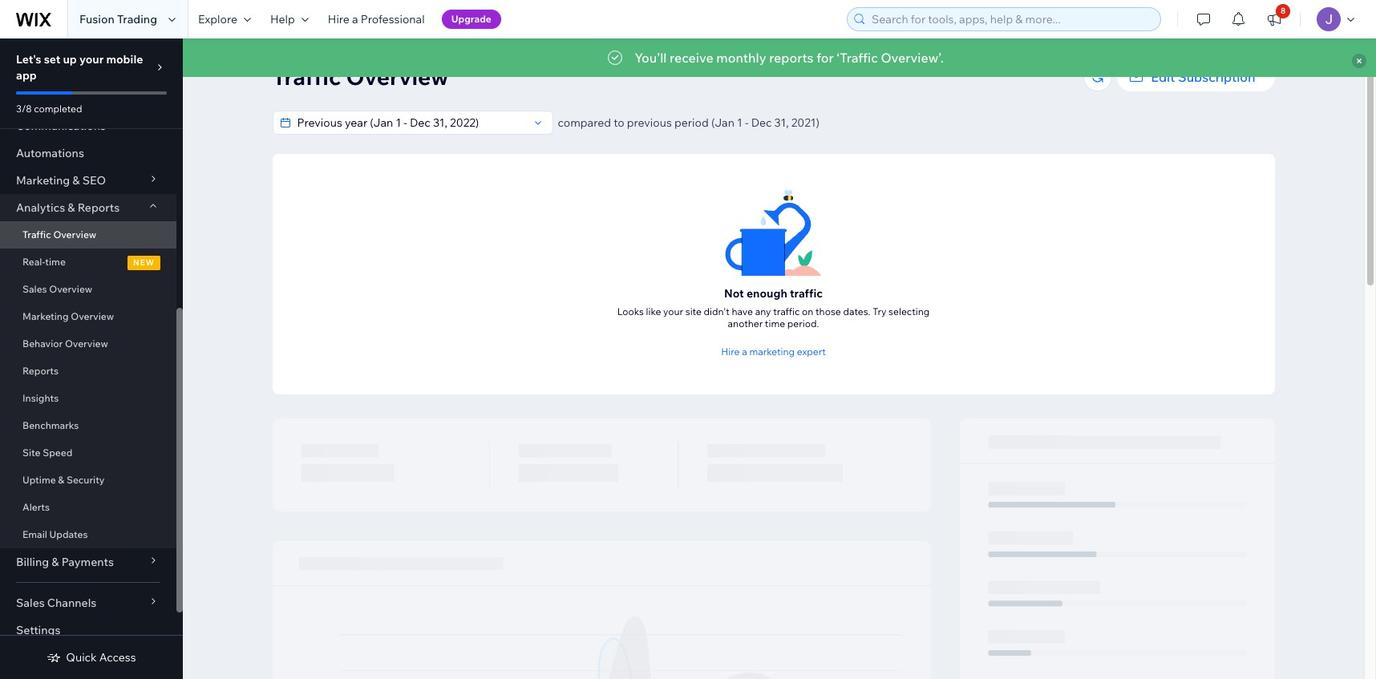 Task type: describe. For each thing, give the bounding box(es) containing it.
1 horizontal spatial traffic overview
[[272, 63, 449, 91]]

selecting
[[889, 306, 930, 318]]

period
[[675, 116, 709, 130]]

dates.
[[843, 306, 871, 318]]

behavior
[[22, 338, 63, 350]]

enough
[[747, 286, 788, 301]]

billing
[[16, 555, 49, 570]]

hire a professional
[[328, 12, 425, 26]]

hire a professional link
[[318, 0, 434, 39]]

alerts link
[[0, 494, 176, 521]]

overview for marketing overview link
[[71, 310, 114, 322]]

marketing & seo button
[[0, 167, 176, 194]]

fusion trading
[[79, 12, 157, 26]]

your inside not enough traffic looks like your site didn't have any traffic on those dates. try selecting another time period.
[[663, 306, 683, 318]]

for
[[817, 50, 834, 66]]

completed
[[34, 103, 82, 115]]

edit subscription
[[1151, 69, 1256, 85]]

receive
[[670, 50, 714, 66]]

app
[[16, 68, 37, 83]]

uptime & security
[[22, 474, 105, 486]]

speed
[[43, 447, 72, 459]]

quick access
[[66, 651, 136, 665]]

traffic overview link
[[0, 221, 176, 249]]

period.
[[788, 318, 819, 330]]

overview'.
[[881, 50, 944, 66]]

marketing for marketing overview
[[22, 310, 69, 322]]

expert
[[797, 345, 826, 357]]

hire a marketing expert link
[[721, 344, 826, 359]]

looks
[[617, 306, 644, 318]]

seo
[[82, 173, 106, 188]]

explore
[[198, 12, 237, 26]]

not enough traffic looks like your site didn't have any traffic on those dates. try selecting another time period.
[[617, 286, 930, 330]]

uptime
[[22, 474, 56, 486]]

automations link
[[0, 140, 176, 167]]

up
[[63, 52, 77, 67]]

professional
[[361, 12, 425, 26]]

let's
[[16, 52, 41, 67]]

you'll receive monthly reports for 'traffic overview'.
[[635, 50, 944, 66]]

channels
[[47, 596, 97, 610]]

edit
[[1151, 69, 1175, 85]]

benchmarks
[[22, 420, 79, 432]]

any
[[755, 306, 771, 318]]

1
[[737, 116, 743, 130]]

31,
[[775, 116, 789, 130]]

set
[[44, 52, 60, 67]]

help
[[270, 12, 295, 26]]

sales for sales channels
[[16, 596, 45, 610]]

sales for sales overview
[[22, 283, 47, 295]]

time inside not enough traffic looks like your site didn't have any traffic on those dates. try selecting another time period.
[[765, 318, 785, 330]]

reports link
[[0, 358, 176, 385]]

help button
[[261, 0, 318, 39]]

a for professional
[[352, 12, 358, 26]]

communications
[[16, 119, 106, 133]]

trading
[[117, 12, 157, 26]]

marketing overview link
[[0, 303, 176, 330]]

edit subscription button
[[1118, 63, 1275, 91]]

you'll receive monthly reports for 'traffic overview'. alert
[[183, 39, 1376, 77]]

reports inside analytics & reports dropdown button
[[78, 201, 120, 215]]

settings link
[[0, 617, 176, 644]]

hire a marketing expert
[[721, 345, 826, 357]]

another
[[728, 318, 763, 330]]

behavior overview
[[22, 338, 108, 350]]

1 vertical spatial traffic
[[773, 306, 800, 318]]

your inside let's set up your mobile app
[[79, 52, 104, 67]]

sales overview
[[22, 283, 92, 295]]

traffic overview inside 'link'
[[22, 229, 96, 241]]

traffic inside 'link'
[[22, 229, 51, 241]]

2021)
[[791, 116, 820, 130]]

analytics & reports button
[[0, 194, 176, 221]]

billing & payments button
[[0, 549, 176, 576]]

sales overview link
[[0, 276, 176, 303]]

upgrade button
[[442, 10, 501, 29]]

mobile
[[106, 52, 143, 67]]

overview for traffic overview 'link'
[[53, 229, 96, 241]]

automations
[[16, 146, 84, 160]]

sales channels button
[[0, 590, 176, 617]]

& for analytics
[[68, 201, 75, 215]]

site
[[22, 447, 41, 459]]

fusion
[[79, 12, 115, 26]]

site speed link
[[0, 440, 176, 467]]



Task type: locate. For each thing, give the bounding box(es) containing it.
sales up the 'settings'
[[16, 596, 45, 610]]

to
[[614, 116, 625, 130]]

0 vertical spatial hire
[[328, 12, 350, 26]]

hire for hire a marketing expert
[[721, 345, 740, 357]]

1 vertical spatial traffic
[[22, 229, 51, 241]]

have
[[732, 306, 753, 318]]

& for marketing
[[72, 173, 80, 188]]

site
[[686, 306, 702, 318]]

& inside marketing & seo dropdown button
[[72, 173, 80, 188]]

overview
[[346, 63, 449, 91], [53, 229, 96, 241], [49, 283, 92, 295], [71, 310, 114, 322], [65, 338, 108, 350]]

overview for sales overview link
[[49, 283, 92, 295]]

hire for hire a professional
[[328, 12, 350, 26]]

3/8 completed
[[16, 103, 82, 115]]

overview down professional
[[346, 63, 449, 91]]

you'll
[[635, 50, 667, 66]]

& down marketing & seo on the top
[[68, 201, 75, 215]]

sales down real-
[[22, 283, 47, 295]]

your
[[79, 52, 104, 67], [663, 306, 683, 318]]

1 vertical spatial hire
[[721, 345, 740, 357]]

payments
[[61, 555, 114, 570]]

email updates
[[22, 529, 88, 541]]

& inside uptime & security link
[[58, 474, 64, 486]]

dec
[[751, 116, 772, 130]]

overview inside sales overview link
[[49, 283, 92, 295]]

reports up the "insights"
[[22, 365, 59, 377]]

0 horizontal spatial your
[[79, 52, 104, 67]]

overview inside marketing overview link
[[71, 310, 114, 322]]

marketing up behavior
[[22, 310, 69, 322]]

time inside sidebar element
[[45, 256, 66, 268]]

marketing
[[16, 173, 70, 188], [22, 310, 69, 322]]

didn't
[[704, 306, 730, 318]]

a for marketing
[[742, 345, 747, 357]]

1 horizontal spatial time
[[765, 318, 785, 330]]

marketing for marketing & seo
[[16, 173, 70, 188]]

alerts
[[22, 501, 50, 513]]

analytics & reports
[[16, 201, 120, 215]]

& inside "billing & payments" dropdown button
[[52, 555, 59, 570]]

1 vertical spatial traffic overview
[[22, 229, 96, 241]]

0 vertical spatial time
[[45, 256, 66, 268]]

communications button
[[0, 112, 176, 140]]

like
[[646, 306, 661, 318]]

traffic down analytics
[[22, 229, 51, 241]]

security
[[67, 474, 105, 486]]

updates
[[49, 529, 88, 541]]

hire down the "another"
[[721, 345, 740, 357]]

reports inside reports link
[[22, 365, 59, 377]]

insights
[[22, 392, 59, 404]]

monthly
[[717, 50, 766, 66]]

overview for behavior overview link
[[65, 338, 108, 350]]

real-time
[[22, 256, 66, 268]]

0 vertical spatial traffic
[[272, 63, 341, 91]]

behavior overview link
[[0, 330, 176, 358]]

& inside analytics & reports dropdown button
[[68, 201, 75, 215]]

0 vertical spatial traffic
[[790, 286, 823, 301]]

(jan
[[711, 116, 735, 130]]

0 horizontal spatial a
[[352, 12, 358, 26]]

a left marketing
[[742, 345, 747, 357]]

1 horizontal spatial traffic
[[272, 63, 341, 91]]

Search for tools, apps, help & more... field
[[867, 8, 1156, 30]]

1 horizontal spatial your
[[663, 306, 683, 318]]

reports
[[769, 50, 814, 66]]

a
[[352, 12, 358, 26], [742, 345, 747, 357]]

overview down marketing overview link
[[65, 338, 108, 350]]

on
[[802, 306, 814, 318]]

benchmarks link
[[0, 412, 176, 440]]

a left professional
[[352, 12, 358, 26]]

marketing inside dropdown button
[[16, 173, 70, 188]]

& right billing
[[52, 555, 59, 570]]

your right like
[[663, 306, 683, 318]]

overview down analytics & reports
[[53, 229, 96, 241]]

0 horizontal spatial traffic overview
[[22, 229, 96, 241]]

settings
[[16, 623, 61, 638]]

your right up
[[79, 52, 104, 67]]

traffic overview down hire a professional
[[272, 63, 449, 91]]

8 button
[[1257, 0, 1292, 39]]

quick
[[66, 651, 97, 665]]

0 vertical spatial marketing
[[16, 173, 70, 188]]

let's set up your mobile app
[[16, 52, 143, 83]]

traffic left on
[[773, 306, 800, 318]]

traffic
[[790, 286, 823, 301], [773, 306, 800, 318]]

1 horizontal spatial a
[[742, 345, 747, 357]]

& for billing
[[52, 555, 59, 570]]

traffic overview down analytics & reports
[[22, 229, 96, 241]]

1 horizontal spatial reports
[[78, 201, 120, 215]]

sales channels
[[16, 596, 97, 610]]

1 vertical spatial marketing
[[22, 310, 69, 322]]

insights link
[[0, 385, 176, 412]]

hire
[[328, 12, 350, 26], [721, 345, 740, 357]]

analytics
[[16, 201, 65, 215]]

1 vertical spatial sales
[[16, 596, 45, 610]]

compared
[[558, 116, 611, 130]]

real-
[[22, 256, 45, 268]]

those
[[816, 306, 841, 318]]

traffic overview
[[272, 63, 449, 91], [22, 229, 96, 241]]

'traffic
[[837, 50, 878, 66]]

overview up "marketing overview"
[[49, 283, 92, 295]]

access
[[99, 651, 136, 665]]

None field
[[292, 111, 528, 134]]

marketing overview
[[22, 310, 114, 322]]

email
[[22, 529, 47, 541]]

0 vertical spatial a
[[352, 12, 358, 26]]

page skeleton image
[[272, 419, 1275, 679]]

hire right help button
[[328, 12, 350, 26]]

new
[[133, 257, 155, 268]]

0 horizontal spatial traffic
[[22, 229, 51, 241]]

not
[[724, 286, 744, 301]]

traffic down help button
[[272, 63, 341, 91]]

time
[[45, 256, 66, 268], [765, 318, 785, 330]]

overview inside traffic overview 'link'
[[53, 229, 96, 241]]

overview inside behavior overview link
[[65, 338, 108, 350]]

1 vertical spatial time
[[765, 318, 785, 330]]

uptime & security link
[[0, 467, 176, 494]]

email updates link
[[0, 521, 176, 549]]

overview down sales overview link
[[71, 310, 114, 322]]

0 horizontal spatial reports
[[22, 365, 59, 377]]

time up "sales overview"
[[45, 256, 66, 268]]

billing & payments
[[16, 555, 114, 570]]

quick access button
[[47, 651, 136, 665]]

0 vertical spatial your
[[79, 52, 104, 67]]

& left seo
[[72, 173, 80, 188]]

compared to previous period (jan 1 - dec 31, 2021)
[[558, 116, 820, 130]]

1 vertical spatial your
[[663, 306, 683, 318]]

8
[[1281, 6, 1286, 16]]

0 vertical spatial reports
[[78, 201, 120, 215]]

0 vertical spatial traffic overview
[[272, 63, 449, 91]]

marketing & seo
[[16, 173, 106, 188]]

& for uptime
[[58, 474, 64, 486]]

traffic up on
[[790, 286, 823, 301]]

0 horizontal spatial time
[[45, 256, 66, 268]]

sidebar element
[[0, 0, 183, 679]]

-
[[745, 116, 749, 130]]

1 horizontal spatial hire
[[721, 345, 740, 357]]

1 vertical spatial reports
[[22, 365, 59, 377]]

previous
[[627, 116, 672, 130]]

reports down seo
[[78, 201, 120, 215]]

marketing up analytics
[[16, 173, 70, 188]]

0 horizontal spatial hire
[[328, 12, 350, 26]]

sales inside popup button
[[16, 596, 45, 610]]

& right uptime
[[58, 474, 64, 486]]

marketing
[[750, 345, 795, 357]]

time up hire a marketing expert link
[[765, 318, 785, 330]]

subscription
[[1178, 69, 1256, 85]]

try
[[873, 306, 887, 318]]

1 vertical spatial a
[[742, 345, 747, 357]]

0 vertical spatial sales
[[22, 283, 47, 295]]

sales
[[22, 283, 47, 295], [16, 596, 45, 610]]



Task type: vqa. For each thing, say whether or not it's contained in the screenshot.
Analytics & Reports
yes



